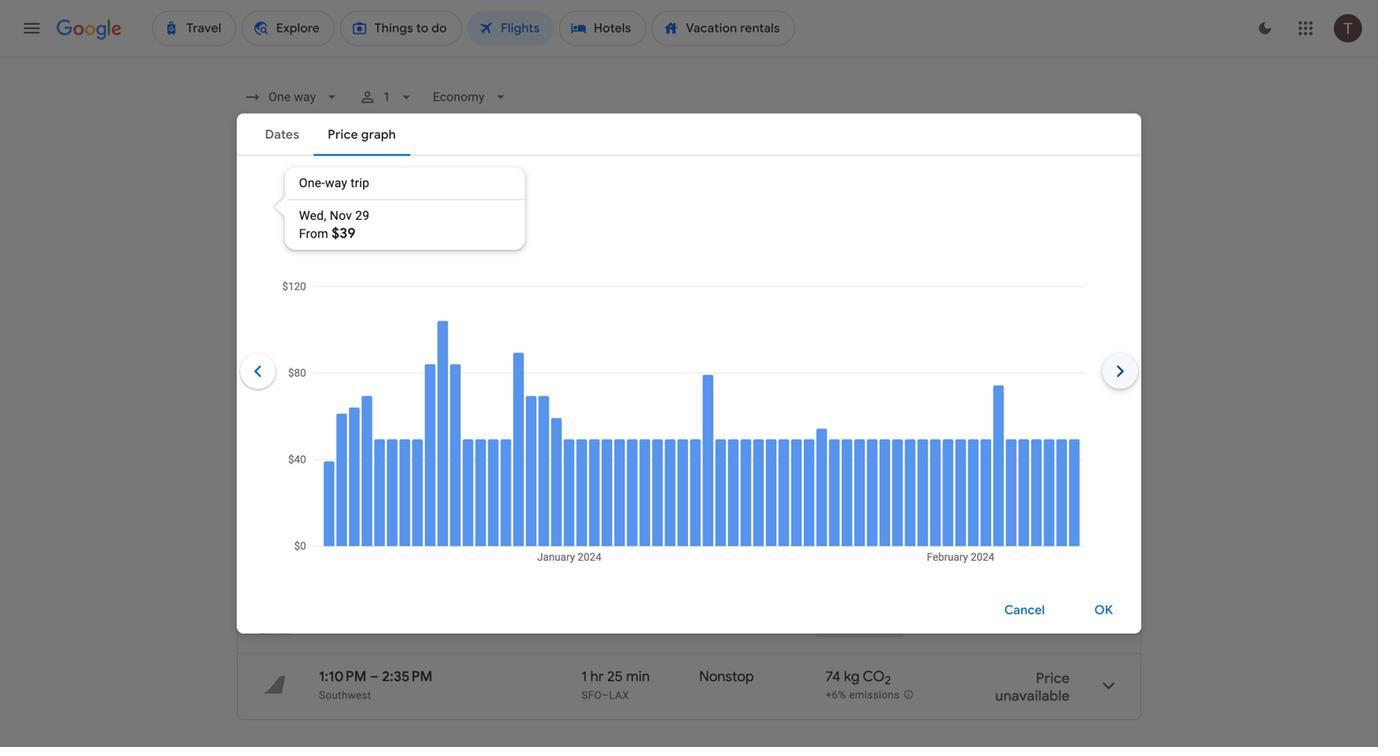 Task type: describe. For each thing, give the bounding box(es) containing it.
hr for 2:35 pm
[[590, 668, 604, 686]]

Departure time: 12:24 PM. text field
[[319, 535, 376, 553]]

lax for 10:20 pm
[[609, 491, 629, 503]]

taxes
[[582, 425, 609, 437]]

after
[[675, 342, 702, 357]]

Arrival time: 10:20 PM. text field
[[386, 469, 445, 487]]

scroll forward image
[[1099, 350, 1141, 393]]

74 kg co 2
[[826, 668, 891, 688]]

– inside 1:10 pm – 2:35 pm southwest
[[370, 668, 379, 686]]

co for 72
[[857, 469, 879, 487]]

Arrival time: 2:35 PM. text field
[[382, 668, 433, 686]]

bags
[[527, 183, 555, 199]]

1:10 pm – 2:35 pm southwest
[[319, 668, 433, 702]]

price
[[1036, 670, 1070, 688]]

best
[[237, 398, 274, 420]]

12:24 pm
[[319, 535, 376, 553]]

sfo for 1:55 pm
[[582, 557, 602, 569]]

emissions inside popup button
[[848, 624, 898, 636]]

optional
[[702, 425, 744, 437]]

bags button
[[516, 177, 585, 205]]

nonstop for 74
[[699, 668, 754, 686]]

New feature text field
[[413, 320, 451, 337]]

google
[[398, 342, 439, 357]]

best flights main content
[[237, 248, 1141, 747]]

avg emissions
[[820, 490, 892, 503]]

sfo – lax
[[582, 623, 629, 636]]

co for 74
[[863, 668, 885, 686]]

find the best price region
[[237, 248, 1141, 294]]

12:24 pm – 1:55 pm operated by skywest airlines as american eagle
[[319, 535, 615, 569]]

$49 for 49 us dollars text box
[[1045, 543, 1070, 561]]

as
[[523, 557, 535, 569]]

kg for 74
[[844, 668, 860, 686]]

39 US dollars text field
[[1046, 477, 1070, 495]]

– inside 8:55 pm – 10:20 pm jetblue
[[373, 469, 382, 487]]

difference
[[516, 342, 573, 357]]

american
[[537, 557, 585, 569]]

+6% emissions
[[826, 689, 900, 702]]

passenger assistance button
[[911, 425, 1020, 437]]

include
[[499, 425, 535, 437]]

sfo for 2:35 pm
[[582, 690, 602, 702]]

unavailable
[[995, 687, 1070, 705]]

flights,
[[357, 342, 395, 357]]

sort
[[1067, 422, 1092, 438]]

optional charges and bag fees
[[702, 425, 853, 437]]

2 for 79
[[880, 541, 886, 556]]

$49 for $49 text box
[[1045, 610, 1070, 628]]

16%
[[824, 624, 845, 636]]

trip
[[351, 176, 370, 190]]

1 you from the left
[[471, 342, 492, 357]]

1 button
[[351, 81, 422, 113]]

prices include required taxes + fees for 1 adult.
[[465, 425, 699, 437]]

new for some flights, google pays you the difference if the price drops after you book.
[[300, 324, 760, 357]]

emissions for 74
[[849, 689, 900, 702]]

10:20 pm
[[386, 469, 445, 487]]

bag
[[810, 425, 829, 437]]

for
[[300, 342, 319, 357]]

learn more about ranking image
[[439, 423, 455, 439]]

airlines inside 12:24 pm – 1:55 pm operated by skywest airlines as american eagle
[[483, 557, 520, 569]]

one-way trip
[[299, 176, 370, 190]]

swap origin and destination. image
[[507, 134, 528, 155]]

kg for 72
[[839, 469, 854, 487]]

convenience
[[373, 425, 435, 437]]

2 and from the left
[[789, 425, 807, 437]]

stops
[[354, 183, 387, 199]]

by
[[424, 557, 436, 569]]

74
[[826, 668, 841, 686]]

sfo for 10:20 pm
[[582, 491, 602, 503]]

-
[[821, 624, 824, 636]]

bag fees button
[[810, 425, 853, 437]]

avg
[[820, 490, 839, 503]]

sort by: button
[[1060, 414, 1141, 446]]

total duration 1 hr 31 min. element
[[582, 535, 696, 556]]

3 sfo from the top
[[582, 623, 602, 636]]

all filters button
[[237, 177, 336, 205]]

nonstop for 79
[[696, 535, 751, 553]]

2 the from the left
[[587, 342, 605, 357]]

way
[[325, 176, 347, 190]]

track prices
[[267, 258, 339, 273]]

assistance
[[967, 425, 1020, 437]]

hr for 1:55 pm
[[590, 535, 604, 553]]

adult.
[[671, 425, 699, 437]]

29 inside wed, nov 29 from $39
[[355, 208, 370, 223]]

1 hr 31 min sfo –
[[582, 535, 647, 569]]

charges
[[746, 425, 786, 437]]

filters
[[288, 183, 322, 199]]

– down eagle
[[602, 623, 609, 636]]

$39 inside best flights main content
[[1046, 477, 1070, 495]]

nov 29
[[369, 258, 410, 273]]

1 fees from the left
[[621, 425, 642, 437]]

1 the from the left
[[495, 342, 513, 357]]

dates
[[513, 258, 546, 273]]

airlines button
[[424, 177, 509, 205]]

southwest
[[319, 690, 371, 702]]

Departure time: 8:55 PM. text field
[[319, 469, 370, 487]]

min for 79
[[624, 535, 647, 553]]

based
[[276, 425, 306, 437]]

72 kg co 2
[[820, 469, 886, 490]]

1 inside 1 "popup button"
[[383, 90, 390, 104]]

25 for 2:35 pm
[[607, 668, 623, 686]]

2 for 72
[[879, 475, 886, 490]]

eagle
[[588, 557, 615, 569]]

-16% emissions
[[821, 624, 898, 636]]

cancel
[[1004, 603, 1045, 618]]

nonstop flight. element for 74
[[699, 668, 754, 689]]

cancel button
[[983, 589, 1066, 632]]

2 you from the left
[[705, 342, 725, 357]]

emissions for 72
[[842, 490, 892, 503]]

stops button
[[343, 177, 417, 205]]

49 US dollars text field
[[1045, 610, 1070, 628]]

jetblue
[[319, 491, 356, 503]]

49 US dollars text field
[[1045, 543, 1070, 561]]



Task type: vqa. For each thing, say whether or not it's contained in the screenshot.
10:20 PM Text Field
yes



Task type: locate. For each thing, give the bounding box(es) containing it.
1 vertical spatial hr
[[590, 535, 604, 553]]

2 vertical spatial 2
[[885, 673, 891, 688]]

total duration 1 hr 25 min. element down sfo – lax
[[582, 668, 699, 689]]

nonstop flight. element
[[696, 469, 751, 490], [696, 535, 751, 556], [699, 668, 754, 689]]

72
[[820, 469, 835, 487]]

0 vertical spatial $49
[[1045, 543, 1070, 561]]

1 horizontal spatial you
[[705, 342, 725, 357]]

1 vertical spatial 25
[[607, 668, 623, 686]]

fees
[[621, 425, 642, 437], [831, 425, 853, 437]]

$49
[[1045, 543, 1070, 561], [1045, 610, 1070, 628]]

+6%
[[826, 689, 846, 702]]

2 fees from the left
[[831, 425, 853, 437]]

0 horizontal spatial and
[[352, 425, 370, 437]]

hr down 'taxes'
[[590, 469, 604, 487]]

all
[[270, 183, 285, 199]]

nonstop for 72
[[696, 469, 751, 487]]

total duration 1 hr 25 min. element down for
[[582, 469, 696, 490]]

2 25 from the top
[[607, 668, 623, 686]]

31
[[607, 535, 620, 553]]

airlines right stops popup button
[[435, 183, 479, 199]]

kg for 79
[[839, 535, 855, 553]]

8:55 pm – 10:20 pm jetblue
[[319, 469, 445, 503]]

– inside 12:24 pm – 1:55 pm operated by skywest airlines as american eagle
[[379, 535, 388, 553]]

0 horizontal spatial airlines
[[435, 183, 479, 199]]

1 vertical spatial kg
[[839, 535, 855, 553]]

nonstop flight. element for 79
[[696, 535, 751, 556]]

1 vertical spatial 2
[[880, 541, 886, 556]]

the left the difference
[[495, 342, 513, 357]]

29 down stops popup button
[[396, 258, 410, 273]]

you right pays
[[471, 342, 492, 357]]

1 vertical spatial 1 hr 25 min sfo – lax
[[582, 668, 650, 702]]

wed, nov 29 from $39
[[299, 208, 370, 243]]

and left the bag
[[789, 425, 807, 437]]

1 1 hr 25 min sfo – lax from the top
[[582, 469, 650, 503]]

nov inside wed, nov 29 from $39
[[330, 208, 352, 223]]

co up the +6% emissions
[[863, 668, 885, 686]]

Departure time: 1:10 PM. text field
[[319, 668, 367, 686]]

this price for this flight doesn't include overhead bin access. if you need a carry-on bag, use the bags filter to update prices. image
[[1025, 475, 1046, 496]]

1 vertical spatial lax
[[609, 623, 629, 636]]

any
[[487, 258, 510, 273]]

hr inside 1 hr 31 min sfo –
[[590, 535, 604, 553]]

best flights
[[237, 398, 329, 420]]

2 inside 74 kg co 2
[[885, 673, 891, 688]]

co
[[857, 469, 879, 487], [858, 535, 880, 553], [863, 668, 885, 686]]

1 horizontal spatial $39
[[1046, 477, 1070, 495]]

if
[[577, 342, 584, 357]]

from
[[299, 227, 328, 241]]

1:55 pm
[[391, 535, 440, 553]]

1 horizontal spatial airlines
[[483, 557, 520, 569]]

scroll backward image
[[237, 350, 279, 393]]

2 vertical spatial nonstop
[[699, 668, 754, 686]]

1 horizontal spatial nov
[[369, 258, 393, 273]]

2 vertical spatial lax
[[609, 690, 629, 702]]

0 vertical spatial nonstop
[[696, 469, 751, 487]]

1 vertical spatial emissions
[[848, 624, 898, 636]]

hr left the 31
[[590, 535, 604, 553]]

drops
[[640, 342, 672, 357]]

1:10 pm
[[319, 668, 367, 686]]

total duration 1 hr 25 min. element
[[582, 469, 696, 490], [582, 668, 699, 689]]

0 horizontal spatial price
[[325, 425, 349, 437]]

1 horizontal spatial fees
[[831, 425, 853, 437]]

none search field containing all filters
[[237, 81, 1141, 234]]

1 25 from the top
[[607, 469, 623, 487]]

2 vertical spatial emissions
[[849, 689, 900, 702]]

2 up avg emissions
[[879, 475, 886, 490]]

leaves san francisco international airport at 1:10 pm on wednesday, november 29 and arrives at los angeles international airport at 2:35 pm on wednesday, november 29. element
[[319, 668, 433, 686]]

you
[[471, 342, 492, 357], [705, 342, 725, 357]]

– up the 31
[[602, 491, 609, 503]]

1 hr from the top
[[590, 469, 604, 487]]

kg right the 74
[[844, 668, 860, 686]]

min for 72
[[626, 469, 650, 487]]

1 hr 25 min sfo – lax down +
[[582, 469, 650, 503]]

1 horizontal spatial price
[[609, 342, 637, 357]]

price
[[609, 342, 637, 357], [325, 425, 349, 437]]

2
[[879, 475, 886, 490], [880, 541, 886, 556], [885, 673, 891, 688]]

0 vertical spatial nonstop flight. element
[[696, 469, 751, 490]]

any dates
[[487, 258, 546, 273]]

co inside 74 kg co 2
[[863, 668, 885, 686]]

1 horizontal spatial and
[[789, 425, 807, 437]]

0 horizontal spatial you
[[471, 342, 492, 357]]

the
[[495, 342, 513, 357], [587, 342, 605, 357]]

79 kg co 2
[[820, 535, 886, 556]]

0 vertical spatial 1 hr 25 min sfo – lax
[[582, 469, 650, 503]]

skywest
[[439, 557, 480, 569]]

– down sfo – lax
[[602, 690, 609, 702]]

0 vertical spatial kg
[[839, 469, 854, 487]]

ranked
[[237, 425, 273, 437]]

passenger assistance
[[911, 425, 1020, 437]]

3 hr from the top
[[590, 668, 604, 686]]

0 vertical spatial 25
[[607, 469, 623, 487]]

emissions down 72 kg co 2
[[842, 490, 892, 503]]

2 for 74
[[885, 673, 891, 688]]

passenger
[[911, 425, 964, 437]]

– down the 31
[[602, 557, 609, 569]]

operated
[[376, 557, 421, 569]]

nov inside 'find the best price' region
[[369, 258, 393, 273]]

1 hr 25 min sfo – lax for 2:35 pm
[[582, 668, 650, 702]]

min for 74
[[626, 668, 650, 686]]

1 $49 from the top
[[1045, 543, 1070, 561]]

None search field
[[237, 81, 1141, 234]]

price unavailable
[[995, 670, 1070, 705]]

kg right the 79
[[839, 535, 855, 553]]

sfo inside 1 hr 31 min sfo –
[[582, 557, 602, 569]]

1 horizontal spatial the
[[587, 342, 605, 357]]

co inside 72 kg co 2
[[857, 469, 879, 487]]

29 down stops
[[355, 208, 370, 223]]

– right departure time: 1:10 pm. text field
[[370, 668, 379, 686]]

1 vertical spatial nonstop flight. element
[[696, 535, 751, 556]]

+
[[611, 425, 618, 437]]

emissions
[[842, 490, 892, 503], [848, 624, 898, 636], [849, 689, 900, 702]]

some
[[322, 342, 354, 357]]

0 horizontal spatial 29
[[355, 208, 370, 223]]

wed,
[[299, 208, 327, 223]]

1 vertical spatial $49
[[1045, 610, 1070, 628]]

0 vertical spatial 29
[[355, 208, 370, 223]]

2 hr from the top
[[590, 535, 604, 553]]

lax for 2:35 pm
[[609, 690, 629, 702]]

0 horizontal spatial $39
[[332, 224, 356, 243]]

3 lax from the top
[[609, 690, 629, 702]]

– up operated
[[379, 535, 388, 553]]

sfo
[[582, 491, 602, 503], [582, 557, 602, 569], [582, 623, 602, 636], [582, 690, 602, 702]]

25 down +
[[607, 469, 623, 487]]

nonstop flight. element for 72
[[696, 469, 751, 490]]

0 vertical spatial $39
[[332, 224, 356, 243]]

emissions down 74 kg co 2
[[849, 689, 900, 702]]

ok
[[1095, 603, 1113, 618]]

1 vertical spatial 29
[[396, 258, 410, 273]]

nov right wed,
[[330, 208, 352, 223]]

1 vertical spatial total duration 1 hr 25 min. element
[[582, 668, 699, 689]]

fees right +
[[621, 425, 642, 437]]

1 vertical spatial $39
[[1046, 477, 1070, 495]]

1 vertical spatial price
[[325, 425, 349, 437]]

2 total duration 1 hr 25 min. element from the top
[[582, 668, 699, 689]]

min right the 31
[[624, 535, 647, 553]]

1 for 1:55 pm
[[582, 535, 587, 553]]

leaves san francisco international airport at 12:24 pm on wednesday, november 29 and arrives at los angeles international airport at 1:55 pm on wednesday, november 29. element
[[319, 535, 440, 553]]

sfo down eagle
[[582, 623, 602, 636]]

0 vertical spatial airlines
[[435, 183, 479, 199]]

lax
[[609, 491, 629, 503], [609, 623, 629, 636], [609, 690, 629, 702]]

hr for 10:20 pm
[[590, 469, 604, 487]]

0 horizontal spatial the
[[495, 342, 513, 357]]

you right after on the top
[[705, 342, 725, 357]]

1 horizontal spatial 29
[[396, 258, 410, 273]]

$39 right from
[[332, 224, 356, 243]]

min down for
[[626, 469, 650, 487]]

0 horizontal spatial fees
[[621, 425, 642, 437]]

2 vertical spatial min
[[626, 668, 650, 686]]

ok button
[[1073, 589, 1134, 632]]

2 right the 79
[[880, 541, 886, 556]]

1 inside 1 hr 31 min sfo –
[[582, 535, 587, 553]]

2 inside 72 kg co 2
[[879, 475, 886, 490]]

1 and from the left
[[352, 425, 370, 437]]

2 vertical spatial hr
[[590, 668, 604, 686]]

1
[[383, 90, 390, 104], [662, 425, 668, 437], [582, 469, 587, 487], [582, 535, 587, 553], [582, 668, 587, 686]]

$39
[[332, 224, 356, 243], [1046, 477, 1070, 495]]

kg right '72'
[[839, 469, 854, 487]]

1 vertical spatial nonstop
[[696, 535, 751, 553]]

required
[[538, 425, 579, 437]]

price left drops
[[609, 342, 637, 357]]

and
[[352, 425, 370, 437], [789, 425, 807, 437]]

nonstop
[[696, 469, 751, 487], [696, 535, 751, 553], [699, 668, 754, 686]]

the right if
[[587, 342, 605, 357]]

total duration 1 hr 25 min. element for 72
[[582, 469, 696, 490]]

airlines left as
[[483, 557, 520, 569]]

prices
[[302, 258, 339, 273]]

kg inside 74 kg co 2
[[844, 668, 860, 686]]

0 vertical spatial min
[[626, 469, 650, 487]]

one-
[[299, 176, 325, 190]]

1 vertical spatial nov
[[369, 258, 393, 273]]

sfo down sfo – lax
[[582, 690, 602, 702]]

kg inside 79 kg co 2
[[839, 535, 855, 553]]

and left convenience on the bottom left of the page
[[352, 425, 370, 437]]

co for 79
[[858, 535, 880, 553]]

25 down sfo – lax
[[607, 668, 623, 686]]

$49 right cancel
[[1045, 610, 1070, 628]]

25
[[607, 469, 623, 487], [607, 668, 623, 686]]

0 vertical spatial hr
[[590, 469, 604, 487]]

2 sfo from the top
[[582, 557, 602, 569]]

1 vertical spatial co
[[858, 535, 880, 553]]

kg inside 72 kg co 2
[[839, 469, 854, 487]]

co right the 79
[[858, 535, 880, 553]]

1 total duration 1 hr 25 min. element from the top
[[582, 469, 696, 490]]

co inside 79 kg co 2
[[858, 535, 880, 553]]

2 inside 79 kg co 2
[[880, 541, 886, 556]]

sfo down total duration 1 hr 31 min. element
[[582, 557, 602, 569]]

min inside 1 hr 31 min sfo –
[[624, 535, 647, 553]]

1 vertical spatial min
[[624, 535, 647, 553]]

Departure text field
[[855, 121, 1081, 169]]

2:35 pm
[[382, 668, 433, 686]]

0 horizontal spatial nov
[[330, 208, 352, 223]]

nov right prices
[[369, 258, 393, 273]]

-16% emissions button
[[815, 602, 919, 639]]

$39 down sort
[[1046, 477, 1070, 495]]

0 vertical spatial price
[[609, 342, 637, 357]]

– inside 1 hr 31 min sfo –
[[602, 557, 609, 569]]

1 vertical spatial airlines
[[483, 557, 520, 569]]

price inside new for some flights, google pays you the difference if the price drops after you book.
[[609, 342, 637, 357]]

1 hr 25 min sfo – lax down sfo – lax
[[582, 668, 650, 702]]

min down sfo – lax
[[626, 668, 650, 686]]

25 for 10:20 pm
[[607, 469, 623, 487]]

ranked based on price and convenience
[[237, 425, 435, 437]]

2 lax from the top
[[609, 623, 629, 636]]

0 vertical spatial lax
[[609, 491, 629, 503]]

for
[[645, 425, 659, 437]]

1 lax from the top
[[609, 491, 629, 503]]

pays
[[442, 342, 468, 357]]

2 vertical spatial co
[[863, 668, 885, 686]]

2 vertical spatial kg
[[844, 668, 860, 686]]

fees right the bag
[[831, 425, 853, 437]]

emissions right 16%
[[848, 624, 898, 636]]

1 hr 25 min sfo – lax for 10:20 pm
[[582, 469, 650, 503]]

prices
[[465, 425, 497, 437]]

8:55 pm
[[319, 469, 370, 487]]

leaves san francisco international airport at 8:55 pm on wednesday, november 29 and arrives at los angeles international airport at 10:20 pm on wednesday, november 29. element
[[319, 469, 445, 487]]

hr down sfo – lax
[[590, 668, 604, 686]]

4 sfo from the top
[[582, 690, 602, 702]]

0 vertical spatial co
[[857, 469, 879, 487]]

1 sfo from the top
[[582, 491, 602, 503]]

kg
[[839, 469, 854, 487], [839, 535, 855, 553], [844, 668, 860, 686]]

$39 inside wed, nov 29 from $39
[[332, 224, 356, 243]]

0 vertical spatial emissions
[[842, 490, 892, 503]]

0 vertical spatial total duration 1 hr 25 min. element
[[582, 469, 696, 490]]

co up avg emissions
[[857, 469, 879, 487]]

track
[[267, 258, 299, 273]]

2 1 hr 25 min sfo – lax from the top
[[582, 668, 650, 702]]

sort by:
[[1067, 422, 1113, 438]]

airlines
[[435, 183, 479, 199], [483, 557, 520, 569]]

1 for 10:20 pm
[[582, 469, 587, 487]]

0 vertical spatial nov
[[330, 208, 352, 223]]

airlines inside popup button
[[435, 183, 479, 199]]

2 up the +6% emissions
[[885, 673, 891, 688]]

29 inside 'find the best price' region
[[396, 258, 410, 273]]

new
[[420, 324, 443, 335]]

2 vertical spatial nonstop flight. element
[[699, 668, 754, 689]]

total duration 1 hr 25 min. element for 74
[[582, 668, 699, 689]]

79
[[820, 535, 836, 553]]

$49 up $49 text box
[[1045, 543, 1070, 561]]

2 $49 from the top
[[1045, 610, 1070, 628]]

sfo up 1 hr 31 min sfo –
[[582, 491, 602, 503]]

book.
[[729, 342, 760, 357]]

– right departure time: 8:55 pm. text box
[[373, 469, 382, 487]]

1 for 2:35 pm
[[582, 668, 587, 686]]

nov
[[330, 208, 352, 223], [369, 258, 393, 273]]

united
[[319, 623, 351, 636]]

Arrival time: 1:55 PM. text field
[[391, 535, 440, 553]]

0 vertical spatial 2
[[879, 475, 886, 490]]

flights
[[277, 398, 329, 420]]

lax down eagle
[[609, 623, 629, 636]]

lax down sfo – lax
[[609, 690, 629, 702]]

lax up the 31
[[609, 491, 629, 503]]

–
[[373, 469, 382, 487], [602, 491, 609, 503], [379, 535, 388, 553], [602, 557, 609, 569], [602, 623, 609, 636], [370, 668, 379, 686], [602, 690, 609, 702]]

price right on
[[325, 425, 349, 437]]



